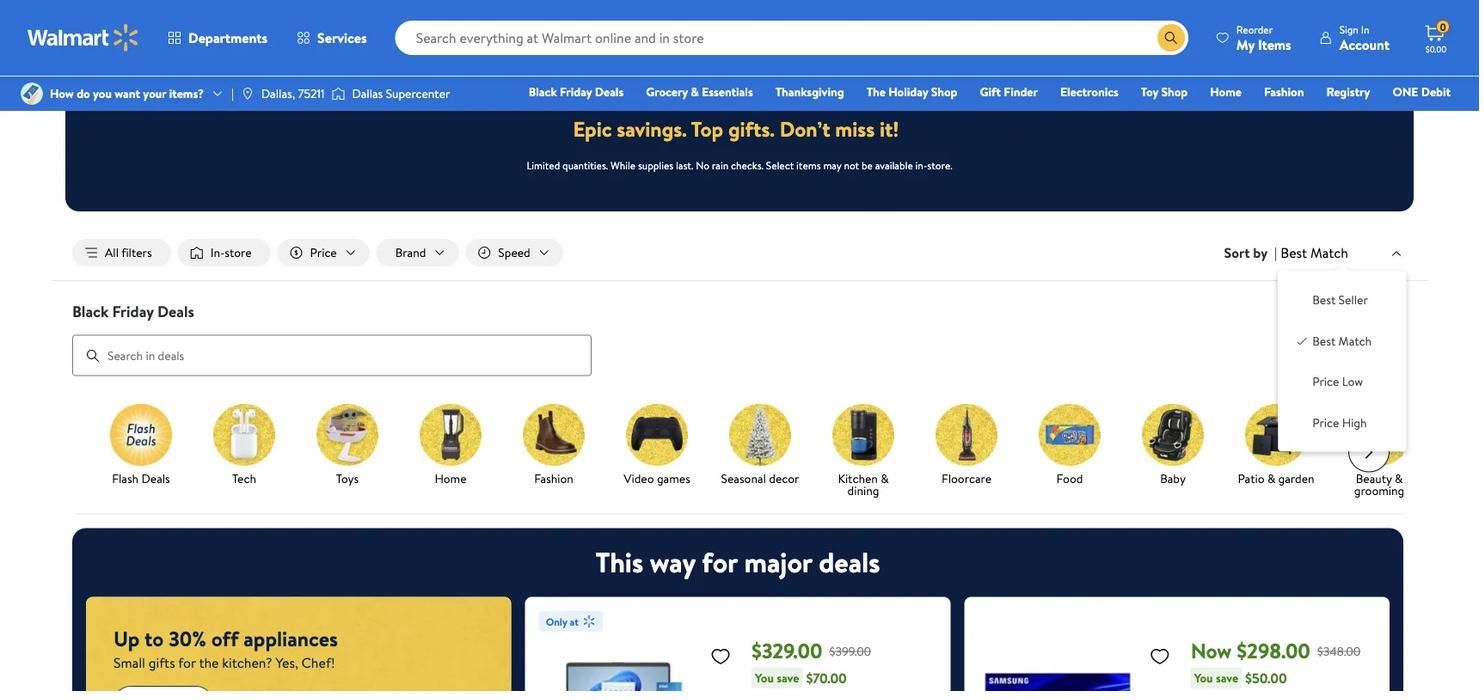 Task type: describe. For each thing, give the bounding box(es) containing it.
epic
[[573, 115, 612, 143]]

thanksgiving
[[775, 83, 844, 100]]

savings.
[[617, 115, 687, 143]]

$50.00
[[1245, 669, 1287, 688]]

0 horizontal spatial home
[[435, 470, 467, 487]]

now
[[1191, 637, 1232, 666]]

account
[[1340, 35, 1390, 54]]

Walmart Site-Wide search field
[[395, 21, 1188, 55]]

in-
[[210, 244, 225, 261]]

match inside best match popup button
[[1311, 243, 1348, 262]]

Best Match radio
[[1295, 333, 1309, 346]]

high
[[1342, 414, 1367, 431]]

1 horizontal spatial black
[[529, 83, 557, 100]]

don't
[[780, 115, 830, 143]]

brand
[[395, 244, 426, 261]]

for inside up to 30% off appliances small gifts for the kitchen? yes, chef!
[[178, 654, 196, 673]]

seasonal decor link
[[715, 404, 805, 488]]

debit
[[1421, 83, 1451, 100]]

walmart image
[[28, 24, 139, 52]]

departments button
[[153, 17, 282, 58]]

kitchen & dining link
[[819, 404, 908, 500]]

your
[[143, 85, 166, 102]]

the
[[199, 654, 219, 673]]

games
[[657, 470, 690, 487]]

all filters button
[[72, 239, 171, 267]]

price low
[[1312, 373, 1363, 390]]

low
[[1342, 373, 1363, 390]]

decor
[[769, 470, 799, 487]]

patio & garden link
[[1231, 404, 1321, 488]]

shop fashion image
[[523, 404, 585, 466]]

price button
[[277, 239, 369, 267]]

price for price low
[[1312, 373, 1339, 390]]

items
[[1258, 35, 1291, 54]]

search icon image
[[1164, 31, 1178, 45]]

you for $329.00
[[755, 670, 774, 687]]

garden
[[1278, 470, 1314, 487]]

holiday
[[888, 83, 928, 100]]

now $298.00 $348.00
[[1191, 637, 1361, 666]]

beauty
[[1356, 470, 1392, 487]]

1 vertical spatial fashion
[[534, 470, 573, 487]]

the holiday shop link
[[859, 83, 965, 101]]

one debit link
[[1385, 83, 1458, 101]]

1 vertical spatial best match
[[1312, 333, 1372, 349]]

be
[[862, 158, 873, 172]]

1 horizontal spatial for
[[702, 544, 738, 582]]

the
[[867, 83, 886, 100]]

grocery & essentials
[[646, 83, 753, 100]]

1 horizontal spatial home link
[[1202, 83, 1249, 101]]

dallas supercenter
[[352, 85, 450, 102]]

seasonal decor
[[721, 470, 799, 487]]

how do you want your items?
[[50, 85, 204, 102]]

tech
[[232, 470, 256, 487]]

in
[[1361, 22, 1369, 37]]

& for essentials
[[691, 83, 699, 100]]

black friday deals inside black friday deals link
[[529, 83, 624, 100]]

shop floorcare image
[[936, 404, 998, 466]]

0 vertical spatial fashion link
[[1256, 83, 1312, 101]]

in-store button
[[178, 239, 271, 267]]

video
[[624, 470, 654, 487]]

shop seasonal image
[[729, 404, 791, 466]]

save for $329.00
[[777, 670, 799, 687]]

$0.00
[[1426, 43, 1447, 55]]

major
[[744, 544, 812, 582]]

& for garden
[[1267, 470, 1275, 487]]

electronics link
[[1052, 83, 1126, 101]]

grocery
[[646, 83, 688, 100]]

 image for dallas supercenter
[[331, 85, 345, 102]]

video games link
[[612, 404, 702, 488]]

best seller
[[1312, 292, 1368, 308]]

best inside best match popup button
[[1281, 243, 1307, 262]]

you
[[93, 85, 112, 102]]

supplies
[[638, 158, 673, 172]]

video games
[[624, 470, 690, 487]]

one debit walmart+
[[1393, 83, 1451, 124]]

while
[[611, 158, 636, 172]]

quantities.
[[562, 158, 608, 172]]

flash deals link
[[96, 404, 186, 488]]

departments
[[188, 28, 268, 47]]

brand button
[[376, 239, 459, 267]]

reorder my items
[[1236, 22, 1291, 54]]

0 vertical spatial deals
[[595, 83, 624, 100]]

sign in account
[[1340, 22, 1390, 54]]

kitchen?
[[222, 654, 272, 673]]

shop baby image
[[1142, 404, 1204, 466]]

seasonal
[[721, 470, 766, 487]]

best match button
[[1277, 242, 1407, 264]]

1 vertical spatial home link
[[406, 404, 495, 488]]

$329.00 $399.00
[[752, 637, 871, 666]]

black friday deals link
[[521, 83, 631, 101]]

in-
[[915, 158, 927, 172]]

chef!
[[301, 654, 335, 673]]

dallas
[[352, 85, 383, 102]]

2 vertical spatial best
[[1312, 333, 1336, 349]]

food
[[1057, 470, 1083, 487]]

dallas,
[[261, 85, 295, 102]]

shop kitchen & dining image
[[832, 404, 894, 466]]

Black Friday Deals search field
[[52, 301, 1427, 376]]

$298.00
[[1237, 637, 1310, 666]]

sort and filter section element
[[52, 225, 1427, 280]]

food link
[[1025, 404, 1114, 488]]

small
[[114, 654, 145, 673]]

next slide for chipmodulewithimages list image
[[1348, 431, 1390, 473]]

limited quantities. while supplies last. no rain checks. select items may not be available in-store.
[[527, 158, 952, 172]]

not
[[844, 158, 859, 172]]

shop food image
[[1039, 404, 1101, 466]]

want
[[115, 85, 140, 102]]

1 vertical spatial match
[[1339, 333, 1372, 349]]

last.
[[676, 158, 693, 172]]

flash
[[112, 470, 139, 487]]

dining
[[848, 482, 879, 499]]

| inside sort and filter section element
[[1274, 243, 1277, 262]]

search image
[[86, 349, 100, 363]]

flash deals image
[[110, 404, 172, 466]]

in-store
[[210, 244, 252, 261]]

this way for major deals
[[596, 544, 880, 582]]

tech link
[[200, 404, 289, 488]]

kitchen
[[838, 470, 878, 487]]

registry
[[1326, 83, 1370, 100]]



Task type: vqa. For each thing, say whether or not it's contained in the screenshot.
& within the KITCHEN & DINING
yes



Task type: locate. For each thing, give the bounding box(es) containing it.
sign in to add to favorites list, hp 15.6" fhd laptop, intel core i5-1135g7, 8gb ram, 256gb ssd, silver, windows 11 home, 15-dy2795wm image
[[710, 645, 731, 667]]

fashion down items
[[1264, 83, 1304, 100]]

this
[[596, 544, 643, 582]]

0 vertical spatial friday
[[560, 83, 592, 100]]

save down $329.00
[[777, 670, 799, 687]]

price for price
[[310, 244, 337, 261]]

 image
[[21, 83, 43, 105]]

Search search field
[[395, 21, 1188, 55]]

 image for dallas, 75211
[[241, 87, 254, 101]]

& right dining
[[881, 470, 889, 487]]

2 vertical spatial deals
[[141, 470, 170, 487]]

deals
[[819, 544, 880, 582]]

for
[[702, 544, 738, 582], [178, 654, 196, 673]]

shop
[[931, 83, 958, 100], [1161, 83, 1188, 100]]

& inside beauty & grooming
[[1395, 470, 1403, 487]]

top
[[691, 115, 723, 143]]

walmart black friday deals for days image
[[581, 51, 898, 94]]

home down shop home image
[[435, 470, 467, 487]]

1 vertical spatial black friday deals
[[72, 301, 194, 322]]

all filters
[[105, 244, 152, 261]]

thanksgiving link
[[768, 83, 852, 101]]

0 vertical spatial black
[[529, 83, 557, 100]]

available
[[875, 158, 913, 172]]

walmart+ link
[[1392, 107, 1458, 125]]

Search in deals search field
[[72, 335, 592, 376]]

save for now
[[1216, 670, 1238, 687]]

miss
[[835, 115, 875, 143]]

0 horizontal spatial  image
[[241, 87, 254, 101]]

0 vertical spatial fashion
[[1264, 83, 1304, 100]]

1 vertical spatial |
[[1274, 243, 1277, 262]]

1 save from the left
[[777, 670, 799, 687]]

deals down "in-store" button on the left top of the page
[[157, 301, 194, 322]]

0 vertical spatial for
[[702, 544, 738, 582]]

sign
[[1340, 22, 1359, 37]]

1 horizontal spatial you
[[1194, 670, 1213, 687]]

you for now $298.00
[[1194, 670, 1213, 687]]

epic savings. top gifts. don't miss it!
[[573, 115, 899, 143]]

toy shop link
[[1133, 83, 1196, 101]]

walmart+
[[1399, 107, 1451, 124]]

1 horizontal spatial black friday deals
[[529, 83, 624, 100]]

at
[[570, 615, 579, 629]]

toys link
[[303, 404, 392, 488]]

0 vertical spatial |
[[231, 85, 234, 102]]

store
[[225, 244, 252, 261]]

save inside you save $50.00
[[1216, 670, 1238, 687]]

shop patio & garden image
[[1245, 404, 1307, 466]]

0 vertical spatial home
[[1210, 83, 1242, 100]]

0 horizontal spatial black friday deals
[[72, 301, 194, 322]]

yes,
[[276, 654, 298, 673]]

$329.00
[[752, 637, 823, 666]]

beauty & grooming
[[1354, 470, 1405, 499]]

& right patio
[[1267, 470, 1275, 487]]

0 horizontal spatial home link
[[406, 404, 495, 488]]

friday up epic
[[560, 83, 592, 100]]

flash deals
[[112, 470, 170, 487]]

shop toys image
[[316, 404, 378, 466]]

sort
[[1224, 243, 1250, 262]]

best match inside popup button
[[1281, 243, 1348, 262]]

0 vertical spatial best match
[[1281, 243, 1348, 262]]

2 shop from the left
[[1161, 83, 1188, 100]]

shop right holiday
[[931, 83, 958, 100]]

black friday deals up epic
[[529, 83, 624, 100]]

friday inside search box
[[112, 301, 154, 322]]

shop video games image
[[626, 404, 688, 466]]

appliances
[[244, 625, 338, 654]]

you inside you save $50.00
[[1194, 670, 1213, 687]]

0 horizontal spatial you
[[755, 670, 774, 687]]

$399.00
[[829, 643, 871, 660]]

now $298.00 group
[[978, 611, 1376, 691]]

all
[[105, 244, 119, 261]]

floorcare
[[942, 470, 992, 487]]

& right beauty
[[1395, 470, 1403, 487]]

0 horizontal spatial black
[[72, 301, 109, 322]]

2 vertical spatial price
[[1312, 414, 1339, 431]]

services button
[[282, 17, 381, 58]]

0 horizontal spatial for
[[178, 654, 196, 673]]

best match up best seller
[[1281, 243, 1348, 262]]

0 vertical spatial match
[[1311, 243, 1348, 262]]

best right by
[[1281, 243, 1307, 262]]

 image left dallas,
[[241, 87, 254, 101]]

0 horizontal spatial fashion link
[[509, 404, 599, 488]]

0 vertical spatial home link
[[1202, 83, 1249, 101]]

fashion down shop fashion image
[[534, 470, 573, 487]]

essentials
[[702, 83, 753, 100]]

save down now
[[1216, 670, 1238, 687]]

save inside you save $70.00
[[777, 670, 799, 687]]

you down now
[[1194, 670, 1213, 687]]

by
[[1253, 243, 1268, 262]]

patio
[[1238, 470, 1265, 487]]

match down seller
[[1339, 333, 1372, 349]]

1 horizontal spatial friday
[[560, 83, 592, 100]]

1 horizontal spatial  image
[[331, 85, 345, 102]]

shop tech image
[[213, 404, 275, 466]]

best left seller
[[1312, 292, 1336, 308]]

fashion link
[[1256, 83, 1312, 101], [509, 404, 599, 488]]

no
[[696, 158, 709, 172]]

price right store
[[310, 244, 337, 261]]

best match
[[1281, 243, 1348, 262], [1312, 333, 1372, 349]]

friday down "filters"
[[112, 301, 154, 322]]

speed
[[498, 244, 530, 261]]

0 horizontal spatial shop
[[931, 83, 958, 100]]

toy shop
[[1141, 83, 1188, 100]]

best match right best match option
[[1312, 333, 1372, 349]]

1 horizontal spatial home
[[1210, 83, 1242, 100]]

do
[[77, 85, 90, 102]]

up
[[114, 625, 140, 654]]

fashion
[[1264, 83, 1304, 100], [534, 470, 573, 487]]

up to 30% off appliances small gifts for the kitchen? yes, chef!
[[114, 625, 338, 673]]

75211
[[298, 85, 325, 102]]

2 save from the left
[[1216, 670, 1238, 687]]

items
[[796, 158, 821, 172]]

1 vertical spatial for
[[178, 654, 196, 673]]

& right the grocery
[[691, 83, 699, 100]]

0 vertical spatial black friday deals
[[529, 83, 624, 100]]

1 vertical spatial friday
[[112, 301, 154, 322]]

1 horizontal spatial shop
[[1161, 83, 1188, 100]]

1 vertical spatial home
[[435, 470, 467, 487]]

only
[[546, 615, 567, 629]]

reorder
[[1236, 22, 1273, 37]]

| right by
[[1274, 243, 1277, 262]]

shop beauty & grooming image
[[1348, 404, 1410, 466]]

you save $70.00
[[755, 669, 847, 688]]

best right best match option
[[1312, 333, 1336, 349]]

& for dining
[[881, 470, 889, 487]]

1 vertical spatial best
[[1312, 292, 1336, 308]]

finder
[[1004, 83, 1038, 100]]

| left dallas,
[[231, 85, 234, 102]]

price for price high
[[1312, 414, 1339, 431]]

1 you from the left
[[755, 670, 774, 687]]

seller
[[1339, 292, 1368, 308]]

$329.00 group
[[539, 611, 937, 691]]

sign in to add to favorites list, samsung 55" class tu690t crystal uhd 4k smart television - un55tu690tfxza (new) image
[[1149, 645, 1170, 667]]

0 horizontal spatial save
[[777, 670, 799, 687]]

gifts.
[[728, 115, 775, 143]]

only at
[[546, 615, 579, 629]]

home link
[[1202, 83, 1249, 101], [406, 404, 495, 488]]

you down $329.00
[[755, 670, 774, 687]]

deals inside search box
[[157, 301, 194, 322]]

& inside kitchen & dining
[[881, 470, 889, 487]]

price inside dropdown button
[[310, 244, 337, 261]]

shop home image
[[420, 404, 482, 466]]

for left "the"
[[178, 654, 196, 673]]

black up limited
[[529, 83, 557, 100]]

toys
[[336, 470, 359, 487]]

1 vertical spatial deals
[[157, 301, 194, 322]]

1 vertical spatial black
[[72, 301, 109, 322]]

2 you from the left
[[1194, 670, 1213, 687]]

rain
[[712, 158, 729, 172]]

may
[[823, 158, 841, 172]]

match up best seller
[[1311, 243, 1348, 262]]

option group
[[1292, 285, 1392, 438]]

shop right toy
[[1161, 83, 1188, 100]]

toy
[[1141, 83, 1158, 100]]

 image right 75211
[[331, 85, 345, 102]]

1 horizontal spatial save
[[1216, 670, 1238, 687]]

deals up epic
[[595, 83, 624, 100]]

0 vertical spatial price
[[310, 244, 337, 261]]

speed button
[[466, 239, 563, 267]]

1 horizontal spatial |
[[1274, 243, 1277, 262]]

1 shop from the left
[[931, 83, 958, 100]]

it!
[[880, 115, 899, 143]]

price high
[[1312, 414, 1367, 431]]

& for grooming
[[1395, 470, 1403, 487]]

select
[[766, 158, 794, 172]]

way
[[650, 544, 695, 582]]

services
[[317, 28, 367, 47]]

deals right flash
[[141, 470, 170, 487]]

price left high
[[1312, 414, 1339, 431]]

black friday deals down "filters"
[[72, 301, 194, 322]]

home down my
[[1210, 83, 1242, 100]]

 image
[[331, 85, 345, 102], [241, 87, 254, 101]]

0 vertical spatial best
[[1281, 243, 1307, 262]]

$348.00
[[1317, 643, 1361, 660]]

0 horizontal spatial friday
[[112, 301, 154, 322]]

black inside search box
[[72, 301, 109, 322]]

you inside you save $70.00
[[755, 670, 774, 687]]

for right way
[[702, 544, 738, 582]]

1 horizontal spatial fashion link
[[1256, 83, 1312, 101]]

dallas, 75211
[[261, 85, 325, 102]]

registry link
[[1319, 83, 1378, 101]]

price left low
[[1312, 373, 1339, 390]]

black up search image
[[72, 301, 109, 322]]

electronics
[[1060, 83, 1119, 100]]

1 vertical spatial price
[[1312, 373, 1339, 390]]

1 vertical spatial fashion link
[[509, 404, 599, 488]]

0 horizontal spatial fashion
[[534, 470, 573, 487]]

black friday deals inside black friday deals search box
[[72, 301, 194, 322]]

0 horizontal spatial |
[[231, 85, 234, 102]]

kitchen & dining
[[838, 470, 889, 499]]

1 horizontal spatial fashion
[[1264, 83, 1304, 100]]

items?
[[169, 85, 204, 102]]

option group containing best seller
[[1292, 285, 1392, 438]]



